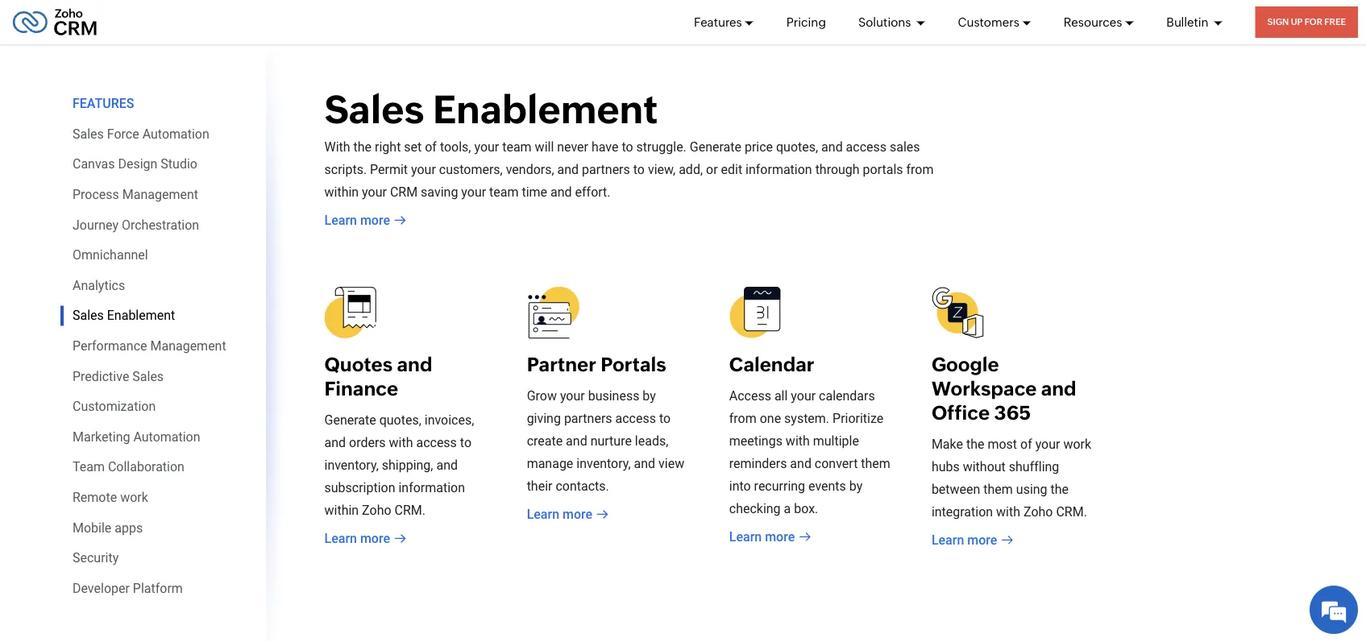 Task type: vqa. For each thing, say whether or not it's contained in the screenshot.
5 min read
no



Task type: describe. For each thing, give the bounding box(es) containing it.
bulletin link
[[1167, 0, 1224, 44]]

pricing link
[[787, 0, 826, 44]]

more for quotes
[[360, 531, 390, 547]]

view,
[[648, 162, 676, 177]]

sales for sales enablement
[[73, 308, 104, 323]]

0 vertical spatial team
[[502, 139, 532, 154]]

learn more for google
[[932, 533, 998, 548]]

google
[[932, 353, 999, 376]]

remote
[[73, 490, 117, 505]]

journey
[[73, 217, 118, 232]]

learn more link down the checking on the bottom right of the page
[[729, 528, 811, 547]]

access for quotes and finance
[[416, 435, 457, 450]]

zoho crm logo image
[[12, 4, 98, 40]]

crm
[[390, 184, 418, 200]]

with inside make the most of your work hubs without shuffling between them using the integration with
[[997, 504, 1021, 520]]

create
[[527, 433, 563, 449]]

calendars
[[819, 388, 875, 404]]

1 vertical spatial automation
[[133, 429, 200, 445]]

multiple
[[813, 433, 859, 449]]

office
[[932, 401, 990, 424]]

make
[[932, 437, 963, 452]]

make the most of your work hubs without shuffling between them using the integration with
[[932, 437, 1092, 520]]

invoices,
[[425, 412, 474, 428]]

your inside access all your calendars from one system. prioritize meetings with multiple reminders and convert them into recurring events by checking a box.
[[791, 388, 816, 404]]

work inside make the most of your work hubs without shuffling between them using the integration with
[[1064, 437, 1092, 452]]

and inside the quotes and finance
[[397, 353, 432, 376]]

process management
[[73, 187, 198, 202]]

customers,
[[439, 162, 503, 177]]

subscription
[[324, 480, 395, 495]]

sales for sales force automation
[[73, 126, 104, 142]]

contacts.
[[556, 478, 609, 494]]

sales
[[890, 139, 920, 154]]

between
[[932, 482, 981, 497]]

learn more for quotes
[[324, 531, 390, 547]]

view
[[659, 456, 685, 471]]

shipping,
[[382, 458, 433, 473]]

prioritize
[[833, 411, 884, 426]]

finance
[[324, 377, 398, 400]]

workspace
[[932, 377, 1037, 400]]

manage
[[527, 456, 573, 471]]

learn for partner
[[527, 507, 560, 522]]

your down customers,
[[461, 184, 486, 200]]

generate inside generate quotes, invoices, and orders with access to inventory, shipping, and subscription information within
[[324, 412, 376, 428]]

enablement for sales enablement
[[107, 308, 175, 323]]

orders
[[349, 435, 386, 450]]

and down leads,
[[634, 456, 656, 471]]

calendar
[[729, 353, 815, 376]]

set
[[404, 139, 422, 154]]

their
[[527, 478, 553, 494]]

checking
[[729, 501, 781, 516]]

them inside make the most of your work hubs without shuffling between them using the integration with
[[984, 482, 1013, 497]]

studio
[[161, 157, 197, 172]]

predictive sales
[[73, 369, 164, 384]]

leads,
[[635, 433, 669, 449]]

effort.
[[575, 184, 611, 200]]

and inside access all your calendars from one system. prioritize meetings with multiple reminders and convert them into recurring events by checking a box.
[[790, 456, 812, 471]]

1 vertical spatial team
[[489, 184, 519, 200]]

features
[[694, 15, 742, 29]]

edit
[[721, 162, 743, 177]]

partner
[[527, 353, 597, 376]]

learn more link for quotes
[[324, 529, 406, 549]]

mobile apps
[[73, 520, 143, 536]]

quotes, inside sales enablement with the right set of tools, your team will never have to struggle. generate price quotes, and access sales scripts. permit your customers, vendors, and partners to view, add, or edit information through portals from within your crm saving your team time and effort.
[[776, 139, 818, 154]]

struggle.
[[637, 139, 687, 154]]

saving
[[421, 184, 458, 200]]

learn more link for partner
[[527, 505, 609, 524]]

developer platform
[[73, 581, 183, 596]]

nurture
[[591, 433, 632, 449]]

within inside generate quotes, invoices, and orders with access to inventory, shipping, and subscription information within
[[324, 503, 359, 518]]

free
[[1325, 17, 1346, 27]]

the inside sales enablement with the right set of tools, your team will never have to struggle. generate price quotes, and access sales scripts. permit your customers, vendors, and partners to view, add, or edit information through portals from within your crm saving your team time and effort.
[[354, 139, 372, 154]]

a
[[784, 501, 791, 516]]

price
[[745, 139, 773, 154]]

add,
[[679, 162, 703, 177]]

information inside sales enablement with the right set of tools, your team will never have to struggle. generate price quotes, and access sales scripts. permit your customers, vendors, and partners to view, add, or edit information through portals from within your crm saving your team time and effort.
[[746, 162, 812, 177]]

inventory, inside grow your business by giving partners access to create and nurture leads, manage inventory, and view their contacts.
[[577, 456, 631, 471]]

management for process management
[[122, 187, 198, 202]]

into
[[729, 478, 751, 494]]

quotes
[[324, 353, 393, 376]]

more down crm on the top left of page
[[360, 213, 390, 228]]

by inside access all your calendars from one system. prioritize meetings with multiple reminders and convert them into recurring events by checking a box.
[[850, 478, 863, 494]]

crm. for quotes and finance
[[395, 503, 426, 518]]

learn more for partner
[[527, 507, 593, 522]]

grow
[[527, 388, 557, 404]]

information inside generate quotes, invoices, and orders with access to inventory, shipping, and subscription information within
[[399, 480, 465, 495]]

design
[[118, 157, 158, 172]]

pricing
[[787, 15, 826, 29]]

for
[[1305, 17, 1323, 27]]

zoho crm. for quotes and finance
[[362, 503, 426, 518]]

learn for quotes
[[324, 531, 357, 547]]

solutions
[[859, 15, 914, 29]]

crm. for google workspace and office 365
[[1056, 504, 1087, 520]]

system.
[[784, 411, 830, 426]]

and right the shipping,
[[437, 458, 458, 473]]

sign up for free
[[1268, 17, 1346, 27]]

of inside sales enablement with the right set of tools, your team will never have to struggle. generate price quotes, and access sales scripts. permit your customers, vendors, and partners to view, add, or edit information through portals from within your crm saving your team time and effort.
[[425, 139, 437, 154]]

resources
[[1064, 15, 1122, 29]]

portals
[[601, 353, 666, 376]]

menu shadow image
[[266, 0, 290, 643]]

with
[[324, 139, 350, 154]]

1 vertical spatial work
[[120, 490, 148, 505]]

meetings
[[729, 433, 783, 449]]

most
[[988, 437, 1017, 452]]

all
[[775, 388, 788, 404]]

1 horizontal spatial the
[[967, 437, 985, 452]]

team
[[73, 460, 105, 475]]

your up customers,
[[474, 139, 499, 154]]



Task type: locate. For each thing, give the bounding box(es) containing it.
sign
[[1268, 17, 1289, 27]]

sales up right
[[324, 87, 424, 132]]

learn down subscription
[[324, 531, 357, 547]]

enablement inside sales enablement with the right set of tools, your team will never have to struggle. generate price quotes, and access sales scripts. permit your customers, vendors, and partners to view, add, or edit information through portals from within your crm saving your team time and effort.
[[433, 87, 658, 132]]

inventory,
[[577, 456, 631, 471], [324, 458, 379, 473]]

analytics
[[73, 278, 125, 293]]

0 vertical spatial within
[[324, 184, 359, 200]]

vendors,
[[506, 162, 554, 177]]

within inside sales enablement with the right set of tools, your team will never have to struggle. generate price quotes, and access sales scripts. permit your customers, vendors, and partners to view, add, or edit information through portals from within your crm saving your team time and effort.
[[324, 184, 359, 200]]

enablement up will
[[433, 87, 658, 132]]

convert
[[815, 456, 858, 471]]

team left 'time'
[[489, 184, 519, 200]]

0 horizontal spatial of
[[425, 139, 437, 154]]

quotes, right price
[[776, 139, 818, 154]]

1 horizontal spatial of
[[1021, 437, 1032, 452]]

security
[[73, 551, 119, 566]]

crm. down "shuffling"
[[1056, 504, 1087, 520]]

access inside sales enablement with the right set of tools, your team will never have to struggle. generate price quotes, and access sales scripts. permit your customers, vendors, and partners to view, add, or edit information through portals from within your crm saving your team time and effort.
[[846, 139, 887, 154]]

management up 'orchestration'
[[122, 187, 198, 202]]

1 vertical spatial within
[[324, 503, 359, 518]]

learn more link down subscription
[[324, 529, 406, 549]]

team up vendors,
[[502, 139, 532, 154]]

tools,
[[440, 139, 471, 154]]

sales up canvas
[[73, 126, 104, 142]]

access up leads,
[[616, 411, 656, 426]]

2 horizontal spatial the
[[1051, 482, 1069, 497]]

portals
[[863, 162, 903, 177]]

0 vertical spatial from
[[907, 162, 934, 177]]

learn more link down integration
[[932, 531, 1014, 550]]

work
[[1064, 437, 1092, 452], [120, 490, 148, 505]]

learn for google
[[932, 533, 964, 548]]

1 vertical spatial information
[[399, 480, 465, 495]]

and up recurring
[[790, 456, 812, 471]]

and right quotes
[[397, 353, 432, 376]]

1 vertical spatial of
[[1021, 437, 1032, 452]]

grow your business by giving partners access to create and nurture leads, manage inventory, and view their contacts.
[[527, 388, 685, 494]]

learn more link
[[324, 211, 406, 230], [527, 505, 609, 524], [729, 528, 811, 547], [324, 529, 406, 549], [932, 531, 1014, 550]]

never
[[557, 139, 589, 154]]

1 within from the top
[[324, 184, 359, 200]]

platform
[[133, 581, 183, 596]]

365
[[994, 401, 1031, 424]]

and right create
[[566, 433, 587, 449]]

1 horizontal spatial crm.
[[1056, 504, 1087, 520]]

access for partner portals
[[616, 411, 656, 426]]

features
[[73, 96, 134, 111]]

access up portals
[[846, 139, 887, 154]]

access inside grow your business by giving partners access to create and nurture leads, manage inventory, and view their contacts.
[[616, 411, 656, 426]]

learn more link down contacts.
[[527, 505, 609, 524]]

more down a
[[765, 530, 795, 545]]

zoho
[[362, 503, 391, 518], [1024, 504, 1053, 520]]

1 horizontal spatial work
[[1064, 437, 1092, 452]]

scripts.
[[324, 162, 367, 177]]

remote work
[[73, 490, 148, 505]]

and down never
[[558, 162, 579, 177]]

features link
[[694, 0, 754, 44]]

with down the using
[[997, 504, 1021, 520]]

and right 'time'
[[551, 184, 572, 200]]

to inside generate quotes, invoices, and orders with access to inventory, shipping, and subscription information within
[[460, 435, 472, 450]]

sales inside sales enablement with the right set of tools, your team will never have to struggle. generate price quotes, and access sales scripts. permit your customers, vendors, and partners to view, add, or edit information through portals from within your crm saving your team time and effort.
[[324, 87, 424, 132]]

sales enablement with the right set of tools, your team will never have to struggle. generate price quotes, and access sales scripts. permit your customers, vendors, and partners to view, add, or edit information through portals from within your crm saving your team time and effort.
[[324, 87, 934, 200]]

predictive
[[73, 369, 129, 384]]

1 horizontal spatial information
[[746, 162, 812, 177]]

2 horizontal spatial with
[[997, 504, 1021, 520]]

0 horizontal spatial with
[[389, 435, 413, 450]]

developer
[[73, 581, 130, 596]]

crm.
[[395, 503, 426, 518], [1056, 504, 1087, 520]]

enablement for sales enablement with the right set of tools, your team will never have to struggle. generate price quotes, and access sales scripts. permit your customers, vendors, and partners to view, add, or edit information through portals from within your crm saving your team time and effort.
[[433, 87, 658, 132]]

team collaboration
[[73, 460, 185, 475]]

1 vertical spatial access
[[616, 411, 656, 426]]

partners inside sales enablement with the right set of tools, your team will never have to struggle. generate price quotes, and access sales scripts. permit your customers, vendors, and partners to view, add, or edit information through portals from within your crm saving your team time and effort.
[[582, 162, 630, 177]]

1 horizontal spatial from
[[907, 162, 934, 177]]

them
[[861, 456, 891, 471], [984, 482, 1013, 497]]

sales down performance management
[[132, 369, 164, 384]]

the right the using
[[1051, 482, 1069, 497]]

2 within from the top
[[324, 503, 359, 518]]

0 vertical spatial quotes,
[[776, 139, 818, 154]]

information down price
[[746, 162, 812, 177]]

0 vertical spatial partners
[[582, 162, 630, 177]]

access
[[846, 139, 887, 154], [616, 411, 656, 426], [416, 435, 457, 450]]

to down invoices,
[[460, 435, 472, 450]]

learn more down the checking on the bottom right of the page
[[729, 530, 795, 545]]

1 horizontal spatial zoho
[[1024, 504, 1053, 520]]

by inside grow your business by giving partners access to create and nurture leads, manage inventory, and view their contacts.
[[643, 388, 656, 404]]

0 vertical spatial of
[[425, 139, 437, 154]]

automation up 'collaboration'
[[133, 429, 200, 445]]

one
[[760, 411, 781, 426]]

your inside make the most of your work hubs without shuffling between them using the integration with
[[1036, 437, 1061, 452]]

partners up nurture
[[564, 411, 612, 426]]

partners down have
[[582, 162, 630, 177]]

by
[[643, 388, 656, 404], [850, 478, 863, 494]]

0 vertical spatial automation
[[142, 126, 209, 142]]

0 horizontal spatial access
[[416, 435, 457, 450]]

collaboration
[[108, 460, 185, 475]]

learn more down subscription
[[324, 531, 390, 547]]

them down without
[[984, 482, 1013, 497]]

business
[[588, 388, 640, 404]]

performance management
[[73, 338, 226, 354]]

reminders
[[729, 456, 787, 471]]

will
[[535, 139, 554, 154]]

generate up or
[[690, 139, 742, 154]]

sales for sales enablement with the right set of tools, your team will never have to struggle. generate price quotes, and access sales scripts. permit your customers, vendors, and partners to view, add, or edit information through portals from within your crm saving your team time and effort.
[[324, 87, 424, 132]]

learn more down their
[[527, 507, 593, 522]]

management for performance management
[[150, 338, 226, 354]]

within down scripts.
[[324, 184, 359, 200]]

information down the shipping,
[[399, 480, 465, 495]]

learn down the checking on the bottom right of the page
[[729, 530, 762, 545]]

0 horizontal spatial the
[[354, 139, 372, 154]]

to up leads,
[[659, 411, 671, 426]]

inventory, down nurture
[[577, 456, 631, 471]]

enablement up performance management
[[107, 308, 175, 323]]

from down access
[[729, 411, 757, 426]]

google workspace and office 365
[[932, 353, 1077, 424]]

to left view,
[[633, 162, 645, 177]]

quotes, up orders
[[379, 412, 421, 428]]

learn more
[[324, 213, 390, 228], [527, 507, 593, 522], [729, 530, 795, 545], [324, 531, 390, 547], [932, 533, 998, 548]]

your right the all
[[791, 388, 816, 404]]

access down invoices,
[[416, 435, 457, 450]]

your inside grow your business by giving partners access to create and nurture leads, manage inventory, and view their contacts.
[[560, 388, 585, 404]]

and left orders
[[324, 435, 346, 450]]

1 horizontal spatial them
[[984, 482, 1013, 497]]

integration
[[932, 504, 993, 520]]

1 vertical spatial partners
[[564, 411, 612, 426]]

1 horizontal spatial enablement
[[433, 87, 658, 132]]

partners inside grow your business by giving partners access to create and nurture leads, manage inventory, and view their contacts.
[[564, 411, 612, 426]]

0 horizontal spatial zoho
[[362, 503, 391, 518]]

by right events
[[850, 478, 863, 494]]

events
[[809, 478, 846, 494]]

0 horizontal spatial inventory,
[[324, 458, 379, 473]]

marketing
[[73, 429, 130, 445]]

information
[[746, 162, 812, 177], [399, 480, 465, 495]]

generate inside sales enablement with the right set of tools, your team will never have to struggle. generate price quotes, and access sales scripts. permit your customers, vendors, and partners to view, add, or edit information through portals from within your crm saving your team time and effort.
[[690, 139, 742, 154]]

0 horizontal spatial crm.
[[395, 503, 426, 518]]

your up "shuffling"
[[1036, 437, 1061, 452]]

quotes and finance
[[324, 353, 432, 400]]

crm. down the shipping,
[[395, 503, 426, 518]]

orchestration
[[122, 217, 199, 232]]

0 vertical spatial the
[[354, 139, 372, 154]]

from down sales
[[907, 162, 934, 177]]

apps
[[115, 520, 143, 536]]

with down system.
[[786, 433, 810, 449]]

0 horizontal spatial enablement
[[107, 308, 175, 323]]

access inside generate quotes, invoices, and orders with access to inventory, shipping, and subscription information within
[[416, 435, 457, 450]]

sales force automation
[[73, 126, 209, 142]]

mobile
[[73, 520, 112, 536]]

more for google
[[968, 533, 998, 548]]

generate up orders
[[324, 412, 376, 428]]

time
[[522, 184, 547, 200]]

0 vertical spatial them
[[861, 456, 891, 471]]

resources link
[[1064, 0, 1135, 44]]

learn down scripts.
[[324, 213, 357, 228]]

0 vertical spatial enablement
[[433, 87, 658, 132]]

canvas design studio
[[73, 157, 197, 172]]

zoho crm. down subscription
[[362, 503, 426, 518]]

journey orchestration
[[73, 217, 199, 232]]

and right workspace
[[1041, 377, 1077, 400]]

0 horizontal spatial them
[[861, 456, 891, 471]]

zoho for quotes and finance
[[362, 503, 391, 518]]

your right grow
[[560, 388, 585, 404]]

your
[[474, 139, 499, 154], [411, 162, 436, 177], [362, 184, 387, 200], [461, 184, 486, 200], [560, 388, 585, 404], [791, 388, 816, 404], [1036, 437, 1061, 452]]

to
[[622, 139, 633, 154], [633, 162, 645, 177], [659, 411, 671, 426], [460, 435, 472, 450]]

canvas
[[73, 157, 115, 172]]

automation
[[142, 126, 209, 142], [133, 429, 200, 445]]

0 horizontal spatial information
[[399, 480, 465, 495]]

0 vertical spatial management
[[122, 187, 198, 202]]

1 horizontal spatial access
[[616, 411, 656, 426]]

learn more link for google
[[932, 531, 1014, 550]]

up
[[1291, 17, 1303, 27]]

omnichannel
[[73, 247, 148, 263]]

more down integration
[[968, 533, 998, 548]]

0 horizontal spatial by
[[643, 388, 656, 404]]

1 horizontal spatial generate
[[690, 139, 742, 154]]

with inside access all your calendars from one system. prioritize meetings with multiple reminders and convert them into recurring events by checking a box.
[[786, 433, 810, 449]]

them inside access all your calendars from one system. prioritize meetings with multiple reminders and convert them into recurring events by checking a box.
[[861, 456, 891, 471]]

0 vertical spatial work
[[1064, 437, 1092, 452]]

of right the set
[[425, 139, 437, 154]]

work right most
[[1064, 437, 1092, 452]]

of inside make the most of your work hubs without shuffling between them using the integration with
[[1021, 437, 1032, 452]]

0 horizontal spatial generate
[[324, 412, 376, 428]]

1 horizontal spatial by
[[850, 478, 863, 494]]

more down subscription
[[360, 531, 390, 547]]

force
[[107, 126, 139, 142]]

zoho down subscription
[[362, 503, 391, 518]]

quotes, inside generate quotes, invoices, and orders with access to inventory, shipping, and subscription information within
[[379, 412, 421, 428]]

them right convert
[[861, 456, 891, 471]]

0 vertical spatial access
[[846, 139, 887, 154]]

learn down integration
[[932, 533, 964, 548]]

learn more down integration
[[932, 533, 998, 548]]

of right most
[[1021, 437, 1032, 452]]

1 vertical spatial enablement
[[107, 308, 175, 323]]

0 vertical spatial by
[[643, 388, 656, 404]]

through
[[816, 162, 860, 177]]

solutions link
[[859, 0, 926, 44]]

the up without
[[967, 437, 985, 452]]

learn more link down crm on the top left of page
[[324, 211, 406, 230]]

sales down "analytics"
[[73, 308, 104, 323]]

from
[[907, 162, 934, 177], [729, 411, 757, 426]]

1 vertical spatial quotes,
[[379, 412, 421, 428]]

with up the shipping,
[[389, 435, 413, 450]]

without
[[963, 459, 1006, 474]]

recurring
[[754, 478, 805, 494]]

your down the set
[[411, 162, 436, 177]]

management down sales enablement
[[150, 338, 226, 354]]

sales enablement
[[73, 308, 175, 323]]

sign up for free link
[[1256, 6, 1358, 38]]

and inside the google workspace and office 365
[[1041, 377, 1077, 400]]

customers
[[958, 15, 1020, 29]]

box.
[[794, 501, 819, 516]]

by down portals
[[643, 388, 656, 404]]

0 horizontal spatial work
[[120, 490, 148, 505]]

more for partner
[[563, 507, 593, 522]]

to right have
[[622, 139, 633, 154]]

marketing automation
[[73, 429, 200, 445]]

0 vertical spatial information
[[746, 162, 812, 177]]

and
[[822, 139, 843, 154], [558, 162, 579, 177], [551, 184, 572, 200], [397, 353, 432, 376], [1041, 377, 1077, 400], [566, 433, 587, 449], [324, 435, 346, 450], [634, 456, 656, 471], [790, 456, 812, 471], [437, 458, 458, 473]]

sales
[[324, 87, 424, 132], [73, 126, 104, 142], [73, 308, 104, 323], [132, 369, 164, 384]]

learn down their
[[527, 507, 560, 522]]

partner portals
[[527, 353, 666, 376]]

zoho down the using
[[1024, 504, 1053, 520]]

1 horizontal spatial with
[[786, 433, 810, 449]]

automation up studio
[[142, 126, 209, 142]]

1 horizontal spatial quotes,
[[776, 139, 818, 154]]

customization
[[73, 399, 156, 414]]

1 vertical spatial from
[[729, 411, 757, 426]]

inventory, up subscription
[[324, 458, 379, 473]]

from inside access all your calendars from one system. prioritize meetings with multiple reminders and convert them into recurring events by checking a box.
[[729, 411, 757, 426]]

from inside sales enablement with the right set of tools, your team will never have to struggle. generate price quotes, and access sales scripts. permit your customers, vendors, and partners to view, add, or edit information through portals from within your crm saving your team time and effort.
[[907, 162, 934, 177]]

1 vertical spatial by
[[850, 478, 863, 494]]

1 vertical spatial them
[[984, 482, 1013, 497]]

zoho crm. down the using
[[1024, 504, 1087, 520]]

and up through
[[822, 139, 843, 154]]

0 vertical spatial generate
[[690, 139, 742, 154]]

access
[[729, 388, 771, 404]]

0 horizontal spatial from
[[729, 411, 757, 426]]

0 horizontal spatial zoho crm.
[[362, 503, 426, 518]]

inventory, inside generate quotes, invoices, and orders with access to inventory, shipping, and subscription information within
[[324, 458, 379, 473]]

1 vertical spatial management
[[150, 338, 226, 354]]

permit
[[370, 162, 408, 177]]

zoho crm.
[[362, 503, 426, 518], [1024, 504, 1087, 520]]

the right 'with'
[[354, 139, 372, 154]]

within down subscription
[[324, 503, 359, 518]]

2 vertical spatial the
[[1051, 482, 1069, 497]]

your down permit
[[362, 184, 387, 200]]

work up apps
[[120, 490, 148, 505]]

with inside generate quotes, invoices, and orders with access to inventory, shipping, and subscription information within
[[389, 435, 413, 450]]

zoho crm. for google workspace and office 365
[[1024, 504, 1087, 520]]

shuffling
[[1009, 459, 1060, 474]]

generate quotes, invoices, and orders with access to inventory, shipping, and subscription information within
[[324, 412, 474, 518]]

generate
[[690, 139, 742, 154], [324, 412, 376, 428]]

0 horizontal spatial quotes,
[[379, 412, 421, 428]]

1 vertical spatial generate
[[324, 412, 376, 428]]

zoho for google workspace and office 365
[[1024, 504, 1053, 520]]

to inside grow your business by giving partners access to create and nurture leads, manage inventory, and view their contacts.
[[659, 411, 671, 426]]

management
[[122, 187, 198, 202], [150, 338, 226, 354]]

2 vertical spatial access
[[416, 435, 457, 450]]

more down contacts.
[[563, 507, 593, 522]]

1 horizontal spatial inventory,
[[577, 456, 631, 471]]

learn more down scripts.
[[324, 213, 390, 228]]

2 horizontal spatial access
[[846, 139, 887, 154]]

1 horizontal spatial zoho crm.
[[1024, 504, 1087, 520]]

1 vertical spatial the
[[967, 437, 985, 452]]



